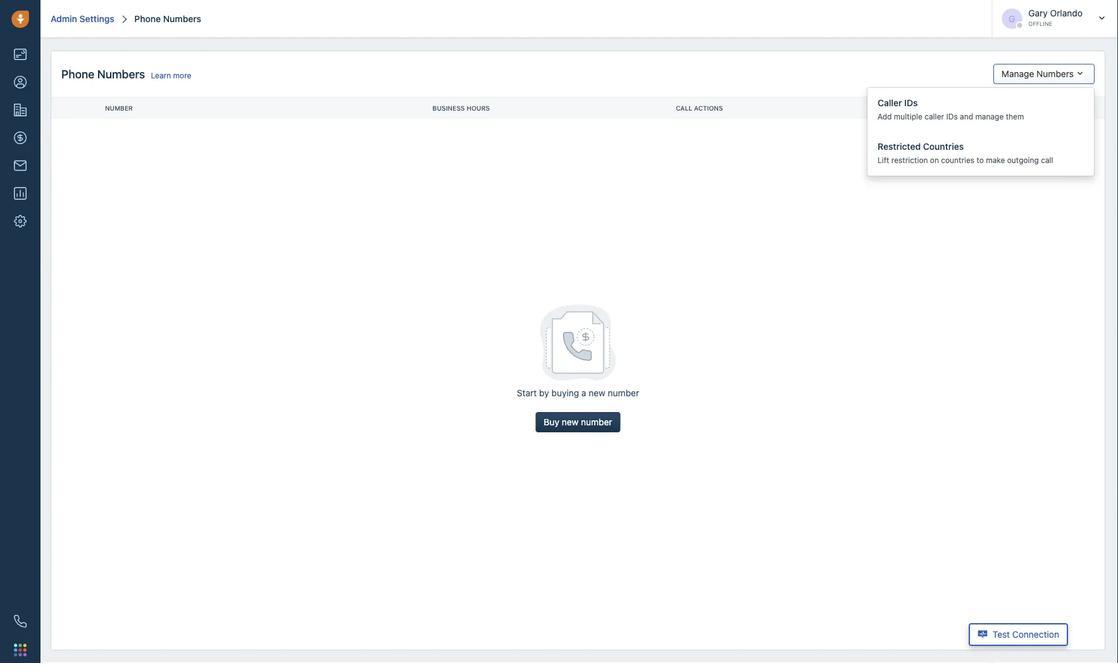 Task type: describe. For each thing, give the bounding box(es) containing it.
phone numbers learn more
[[61, 67, 191, 81]]

buy new number button
[[536, 413, 621, 433]]

g
[[1009, 13, 1015, 24]]

buy new number
[[544, 417, 612, 428]]

freshworks switcher image
[[14, 644, 27, 657]]

number
[[105, 104, 133, 112]]

manage numbers
[[1002, 69, 1074, 79]]

to
[[977, 156, 984, 165]]

test connection
[[993, 630, 1059, 640]]

start by buying a new number image
[[540, 305, 616, 381]]

business hours
[[433, 104, 490, 112]]

call
[[676, 104, 692, 112]]

numbers for manage numbers
[[1037, 69, 1074, 79]]

manage numbers button
[[994, 64, 1095, 84]]

1 horizontal spatial ids
[[946, 112, 958, 121]]

numbers for phone numbers
[[163, 13, 201, 24]]

phone element
[[8, 609, 33, 635]]

new inside button
[[562, 417, 579, 428]]

call
[[1041, 156, 1053, 165]]

number inside button
[[581, 417, 612, 428]]

phone image
[[14, 616, 27, 628]]

countries
[[941, 156, 975, 165]]

on
[[930, 156, 939, 165]]

gary orlando offline
[[1029, 8, 1083, 27]]

admin
[[51, 13, 77, 24]]

hours
[[467, 104, 490, 112]]

start by buying a new number
[[517, 388, 639, 399]]

countries
[[923, 141, 964, 152]]

start
[[517, 388, 537, 399]]

numbers for phone numbers learn more
[[97, 67, 145, 81]]

admin settings
[[51, 13, 114, 24]]

and
[[960, 112, 973, 121]]

phone numbers
[[134, 13, 201, 24]]

learn
[[151, 71, 171, 80]]

connection
[[1013, 630, 1059, 640]]

1 horizontal spatial new
[[589, 388, 606, 399]]

restricted countries lift restriction on countries to make outgoing call
[[878, 141, 1053, 165]]



Task type: vqa. For each thing, say whether or not it's contained in the screenshot.
caller ids add multiple caller ids and manage them
yes



Task type: locate. For each thing, give the bounding box(es) containing it.
them
[[1006, 112, 1024, 121]]

by
[[539, 388, 549, 399]]

phone right the settings
[[134, 13, 161, 24]]

offline
[[1029, 21, 1053, 27]]

add
[[878, 112, 892, 121]]

business
[[433, 104, 465, 112]]

restriction
[[892, 156, 928, 165]]

1 vertical spatial number
[[581, 417, 612, 428]]

dropdown_arrow image
[[1074, 64, 1087, 84]]

phone for phone numbers learn more
[[61, 67, 94, 81]]

admin settings link
[[51, 13, 114, 24]]

ids left and
[[946, 112, 958, 121]]

phone numbers link
[[132, 13, 201, 24]]

1 vertical spatial phone
[[61, 67, 94, 81]]

caller
[[878, 97, 902, 108]]

numbers inside manage numbers button
[[1037, 69, 1074, 79]]

new
[[589, 388, 606, 399], [562, 417, 579, 428]]

number
[[608, 388, 639, 399], [581, 417, 612, 428]]

settings
[[79, 13, 114, 24]]

actions
[[694, 104, 723, 112]]

numbers up number
[[97, 67, 145, 81]]

buy
[[544, 417, 559, 428]]

0 vertical spatial ids
[[904, 97, 918, 108]]

learn more link
[[151, 71, 191, 80]]

phone down the admin settings
[[61, 67, 94, 81]]

0 horizontal spatial numbers
[[97, 67, 145, 81]]

caller ids add multiple caller ids and manage them
[[878, 97, 1024, 121]]

numbers
[[163, 13, 201, 24], [97, 67, 145, 81], [1037, 69, 1074, 79]]

phone for phone numbers
[[134, 13, 161, 24]]

outgoing
[[1007, 156, 1039, 165]]

buying
[[552, 388, 579, 399]]

new right buy
[[562, 417, 579, 428]]

test
[[993, 630, 1010, 640]]

caller
[[925, 112, 944, 121]]

0 vertical spatial new
[[589, 388, 606, 399]]

number down a
[[581, 417, 612, 428]]

1 horizontal spatial numbers
[[163, 13, 201, 24]]

1 vertical spatial ids
[[946, 112, 958, 121]]

numbers up more
[[163, 13, 201, 24]]

numbers right manage
[[1037, 69, 1074, 79]]

gary
[[1029, 8, 1048, 18]]

lift
[[878, 156, 889, 165]]

a
[[582, 388, 586, 399]]

2 horizontal spatial numbers
[[1037, 69, 1074, 79]]

manage
[[1002, 69, 1034, 79]]

multiple
[[894, 112, 923, 121]]

restricted
[[878, 141, 921, 152]]

number right a
[[608, 388, 639, 399]]

ids up multiple
[[904, 97, 918, 108]]

more
[[173, 71, 191, 80]]

0 vertical spatial phone
[[134, 13, 161, 24]]

1 horizontal spatial phone
[[134, 13, 161, 24]]

make
[[986, 156, 1005, 165]]

0 horizontal spatial new
[[562, 417, 579, 428]]

call actions
[[676, 104, 723, 112]]

0 horizontal spatial phone
[[61, 67, 94, 81]]

1 vertical spatial new
[[562, 417, 579, 428]]

ids
[[904, 97, 918, 108], [946, 112, 958, 121]]

new right a
[[589, 388, 606, 399]]

phone
[[134, 13, 161, 24], [61, 67, 94, 81]]

0 vertical spatial number
[[608, 388, 639, 399]]

manage
[[976, 112, 1004, 121]]

orlando
[[1050, 8, 1083, 18]]

0 horizontal spatial ids
[[904, 97, 918, 108]]



